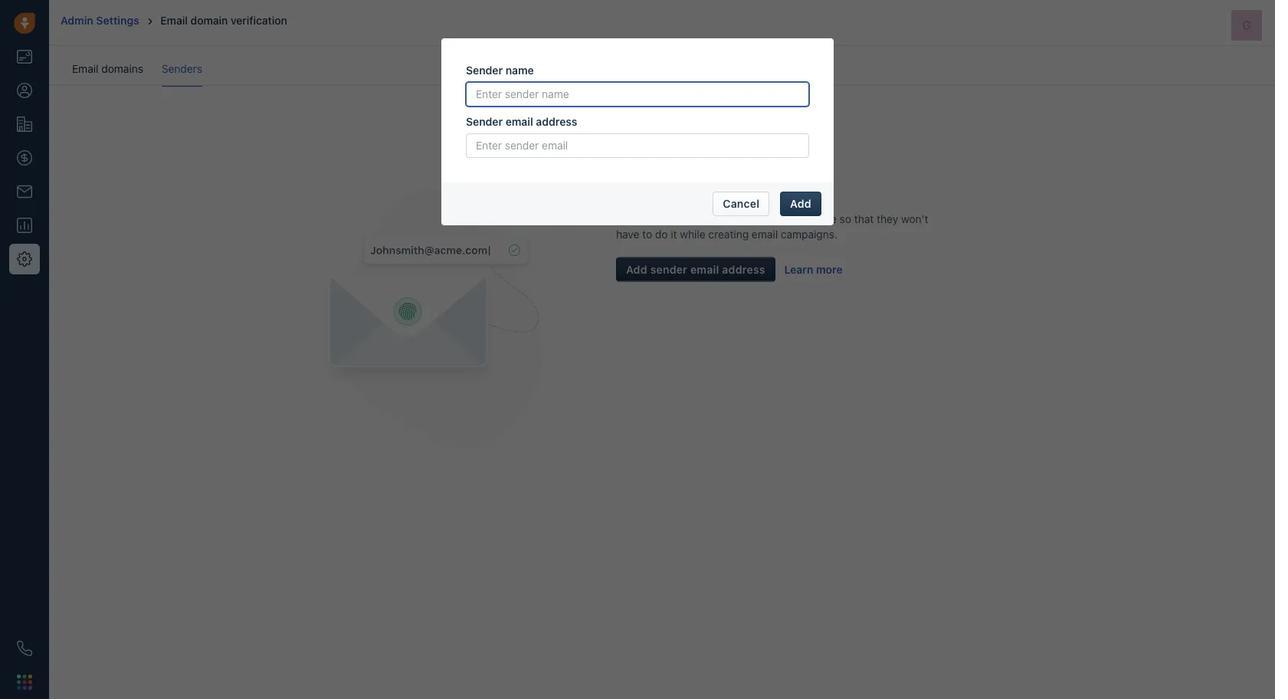 Task type: vqa. For each thing, say whether or not it's contained in the screenshot.
to
yes



Task type: locate. For each thing, give the bounding box(es) containing it.
sender down sender name
[[466, 115, 503, 128]]

1 vertical spatial email
[[72, 62, 98, 75]]

sender left name
[[466, 64, 503, 77]]

email left domains
[[72, 62, 98, 75]]

1 vertical spatial add
[[626, 263, 648, 276]]

2 sender from the top
[[466, 115, 503, 128]]

your up all
[[657, 187, 686, 204]]

1 verify from the top
[[616, 187, 654, 204]]

verify up all
[[616, 187, 654, 204]]

that
[[854, 212, 874, 225]]

address inside button
[[722, 263, 765, 276]]

sender
[[466, 64, 503, 77], [466, 115, 503, 128]]

more
[[816, 263, 843, 276]]

senders'
[[686, 212, 729, 225]]

email right the sender
[[691, 263, 719, 276]]

0 vertical spatial add
[[790, 197, 812, 210]]

while
[[680, 227, 706, 240]]

your inside 'verify all your senders' email addresses here so that they won't have to do it while creating email campaigns.'
[[662, 212, 683, 225]]

Enter sender email text field
[[466, 133, 809, 158]]

address
[[536, 115, 577, 128], [722, 263, 765, 276]]

0 vertical spatial sender
[[466, 64, 503, 77]]

email
[[160, 14, 188, 27], [72, 62, 98, 75]]

verify up have
[[616, 212, 645, 225]]

phone element
[[9, 633, 40, 664]]

learn
[[785, 263, 814, 276]]

verify inside 'verify all your senders' email addresses here so that they won't have to do it while creating email campaigns.'
[[616, 212, 645, 225]]

name
[[506, 64, 534, 77]]

sender name
[[466, 64, 534, 77]]

1 vertical spatial sender
[[466, 115, 503, 128]]

learn more link
[[785, 263, 843, 276]]

domain
[[191, 14, 228, 27]]

2 verify from the top
[[616, 212, 645, 225]]

1 sender from the top
[[466, 64, 503, 77]]

admin settings link
[[61, 14, 139, 27]]

learn more
[[785, 263, 843, 276]]

verify for verify all your senders' email addresses here so that they won't have to do it while creating email campaigns.
[[616, 212, 645, 225]]

add sender email address
[[626, 263, 765, 276]]

1 horizontal spatial add
[[790, 197, 812, 210]]

verify
[[616, 187, 654, 204], [616, 212, 645, 225]]

email left domain
[[160, 14, 188, 27]]

0 vertical spatial address
[[536, 115, 577, 128]]

1 vertical spatial address
[[722, 263, 765, 276]]

0 vertical spatial verify
[[616, 187, 654, 204]]

add up 'addresses'
[[790, 197, 812, 210]]

your
[[657, 187, 686, 204], [662, 212, 683, 225]]

senders
[[689, 187, 741, 204]]

verify all your senders' email addresses here so that they won't have to do it while creating email campaigns.
[[616, 212, 929, 240]]

email down 'addresses'
[[752, 227, 778, 240]]

verify your senders
[[616, 187, 741, 204]]

admin
[[61, 14, 93, 27]]

email inside button
[[691, 263, 719, 276]]

1 vertical spatial your
[[662, 212, 683, 225]]

add
[[790, 197, 812, 210], [626, 263, 648, 276]]

it
[[671, 227, 677, 240]]

1 horizontal spatial email
[[160, 14, 188, 27]]

domains
[[101, 62, 143, 75]]

add sender email address button
[[616, 257, 775, 282]]

0 vertical spatial your
[[657, 187, 686, 204]]

add button
[[780, 192, 822, 216]]

won't
[[901, 212, 929, 225]]

verification
[[231, 14, 287, 27]]

email
[[506, 115, 533, 128], [732, 212, 758, 225], [752, 227, 778, 240], [691, 263, 719, 276]]

0 vertical spatial email
[[160, 14, 188, 27]]

verify for verify your senders
[[616, 187, 654, 204]]

they
[[877, 212, 899, 225]]

senders link
[[162, 62, 202, 87]]

0 horizontal spatial email
[[72, 62, 98, 75]]

do
[[655, 227, 668, 240]]

1 horizontal spatial address
[[722, 263, 765, 276]]

sender for sender name
[[466, 64, 503, 77]]

your up it
[[662, 212, 683, 225]]

add left the sender
[[626, 263, 648, 276]]

1 vertical spatial verify
[[616, 212, 645, 225]]

0 horizontal spatial add
[[626, 263, 648, 276]]



Task type: describe. For each thing, give the bounding box(es) containing it.
settings
[[96, 14, 139, 27]]

email domain verification
[[160, 14, 287, 27]]

campaigns.
[[781, 227, 838, 240]]

email down name
[[506, 115, 533, 128]]

freshworks switcher image
[[17, 675, 32, 690]]

admin settings
[[61, 14, 139, 27]]

cancel button
[[713, 192, 770, 216]]

have
[[616, 227, 640, 240]]

sender email address
[[466, 115, 577, 128]]

to
[[642, 227, 652, 240]]

email down cancel at right top
[[732, 212, 758, 225]]

so
[[840, 212, 852, 225]]

email for email domains
[[72, 62, 98, 75]]

Enter sender name text field
[[466, 82, 809, 107]]

phone image
[[17, 641, 32, 656]]

email for email domain verification
[[160, 14, 188, 27]]

here
[[815, 212, 837, 225]]

creating
[[709, 227, 749, 240]]

0 horizontal spatial address
[[536, 115, 577, 128]]

addresses
[[761, 212, 812, 225]]

all
[[648, 212, 659, 225]]

sender for sender email address
[[466, 115, 503, 128]]

cancel
[[723, 197, 760, 210]]

sender
[[651, 263, 688, 276]]

add for add
[[790, 197, 812, 210]]

email domains link
[[72, 61, 146, 87]]

email domains
[[72, 62, 143, 75]]

senders
[[162, 62, 202, 75]]

add for add sender email address
[[626, 263, 648, 276]]



